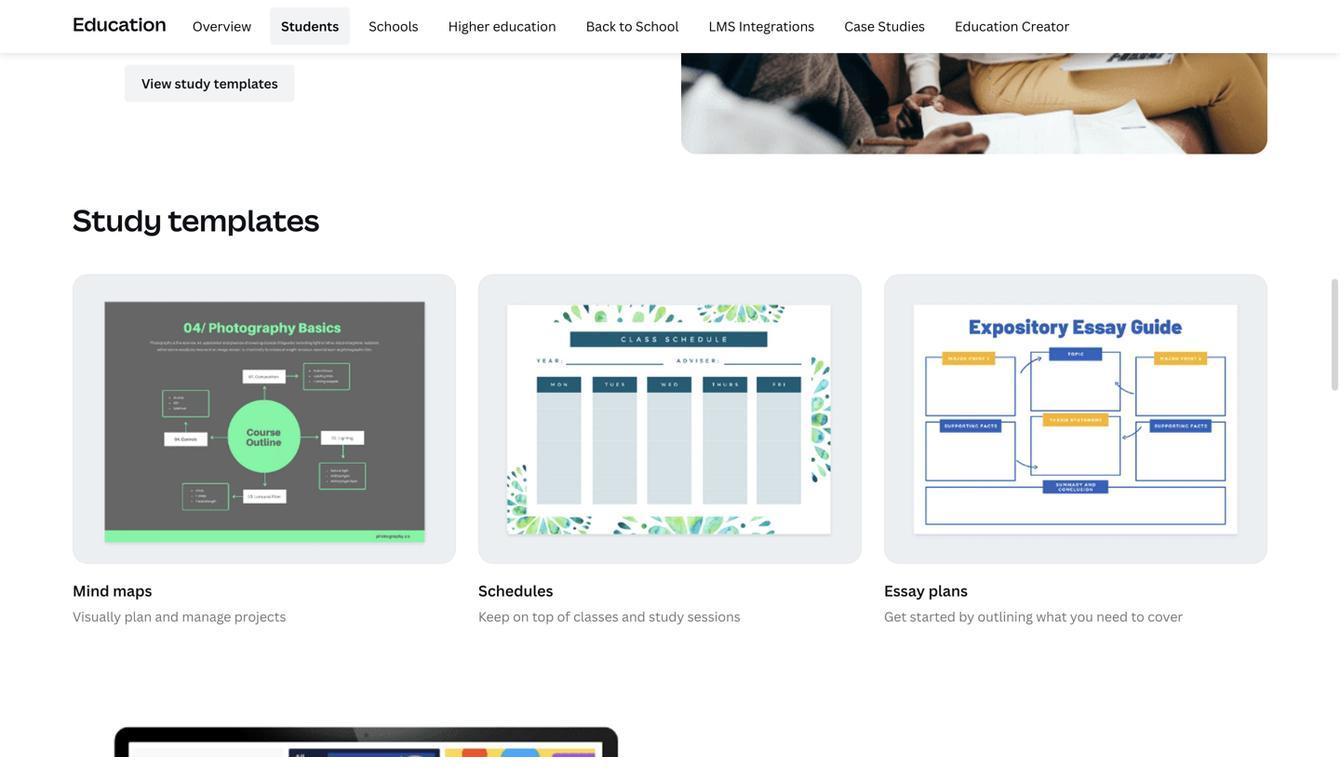 Task type: describe. For each thing, give the bounding box(es) containing it.
1 vertical spatial to
[[1132, 608, 1145, 625]]

templates
[[168, 200, 320, 240]]

by
[[959, 608, 975, 625]]

case studies link
[[834, 7, 937, 45]]

mind
[[73, 581, 109, 601]]

outlining
[[978, 608, 1034, 625]]

top
[[533, 608, 554, 625]]

you
[[1071, 608, 1094, 625]]

education creator
[[955, 17, 1070, 35]]

overview
[[192, 17, 252, 35]]

education
[[493, 17, 557, 35]]

projects
[[234, 608, 286, 625]]

plans
[[929, 581, 968, 601]]

keep on top of classes and study sessions
[[479, 608, 741, 625]]

back to school
[[586, 17, 679, 35]]

back to school link
[[575, 7, 690, 45]]

studies
[[879, 17, 926, 35]]

education for education
[[73, 11, 166, 37]]

schools
[[369, 17, 419, 35]]

sessions
[[688, 608, 741, 625]]

get
[[885, 608, 907, 625]]

study templates
[[73, 200, 320, 240]]

school
[[636, 17, 679, 35]]

on
[[513, 608, 529, 625]]

schedules
[[479, 581, 554, 601]]

overview link
[[181, 7, 263, 45]]

student mind map image
[[74, 275, 455, 563]]

back
[[586, 17, 616, 35]]

visually plan and manage projects
[[73, 608, 286, 625]]

plan
[[124, 608, 152, 625]]

study
[[73, 200, 162, 240]]

need
[[1097, 608, 1129, 625]]

get started by outlining what you need to cover
[[885, 608, 1184, 625]]



Task type: locate. For each thing, give the bounding box(es) containing it.
study
[[649, 608, 685, 625]]

creator
[[1022, 17, 1070, 35]]

and right plan
[[155, 608, 179, 625]]

higher education
[[448, 17, 557, 35]]

to right back
[[620, 17, 633, 35]]

what
[[1037, 608, 1068, 625]]

2 and from the left
[[622, 608, 646, 625]]

0 vertical spatial to
[[620, 17, 633, 35]]

higher
[[448, 17, 490, 35]]

1 horizontal spatial and
[[622, 608, 646, 625]]

1 horizontal spatial education
[[955, 17, 1019, 35]]

case
[[845, 17, 875, 35]]

integrations
[[739, 17, 815, 35]]

of
[[557, 608, 571, 625]]

to right the need
[[1132, 608, 1145, 625]]

lms integrations
[[709, 17, 815, 35]]

mind maps
[[73, 581, 152, 601]]

education creator link
[[944, 7, 1082, 45]]

lms integrations link
[[698, 7, 826, 45]]

manage
[[182, 608, 231, 625]]

classes
[[574, 608, 619, 625]]

case studies
[[845, 17, 926, 35]]

education
[[73, 11, 166, 37], [955, 17, 1019, 35]]

menu bar containing overview
[[174, 7, 1082, 45]]

essay
[[885, 581, 926, 601]]

keep
[[479, 608, 510, 625]]

student essay plan image
[[886, 275, 1267, 563]]

student schedule image
[[480, 275, 861, 563]]

and left study
[[622, 608, 646, 625]]

higher education link
[[437, 7, 568, 45]]

1 horizontal spatial to
[[1132, 608, 1145, 625]]

students link
[[270, 7, 350, 45]]

to inside back to school link
[[620, 17, 633, 35]]

cover
[[1148, 608, 1184, 625]]

menu bar
[[174, 7, 1082, 45]]

visually
[[73, 608, 121, 625]]

started
[[910, 608, 956, 625]]

essay plans
[[885, 581, 968, 601]]

maps
[[113, 581, 152, 601]]

education for education creator
[[955, 17, 1019, 35]]

to
[[620, 17, 633, 35], [1132, 608, 1145, 625]]

and
[[155, 608, 179, 625], [622, 608, 646, 625]]

0 horizontal spatial and
[[155, 608, 179, 625]]

students
[[281, 17, 339, 35]]

lms
[[709, 17, 736, 35]]

0 horizontal spatial education
[[73, 11, 166, 37]]

schools link
[[358, 7, 430, 45]]

0 horizontal spatial to
[[620, 17, 633, 35]]

education inside 'menu bar'
[[955, 17, 1019, 35]]

1 and from the left
[[155, 608, 179, 625]]



Task type: vqa. For each thing, say whether or not it's contained in the screenshot.


